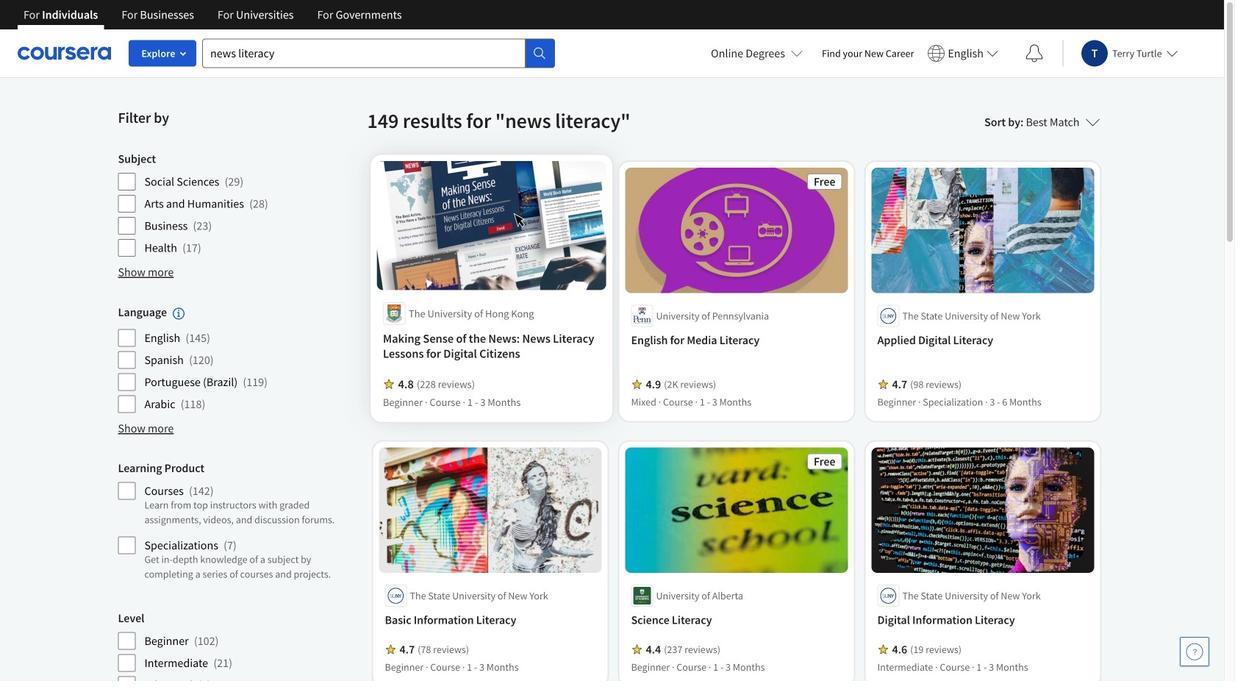 Task type: vqa. For each thing, say whether or not it's contained in the screenshot.
Microsoft image
no



Task type: locate. For each thing, give the bounding box(es) containing it.
information about this filter group image
[[173, 308, 185, 319]]

4 group from the top
[[118, 611, 359, 681]]

None search field
[[202, 39, 555, 68]]

What do you want to learn? text field
[[202, 39, 526, 68]]

help center image
[[1187, 643, 1204, 661]]

coursera image
[[18, 41, 111, 65]]

1 group from the top
[[118, 152, 359, 257]]

group
[[118, 152, 359, 257], [118, 305, 359, 414], [118, 461, 359, 587], [118, 611, 359, 681]]



Task type: describe. For each thing, give the bounding box(es) containing it.
banner navigation
[[12, 0, 414, 40]]

2 group from the top
[[118, 305, 359, 414]]

3 group from the top
[[118, 461, 359, 587]]



